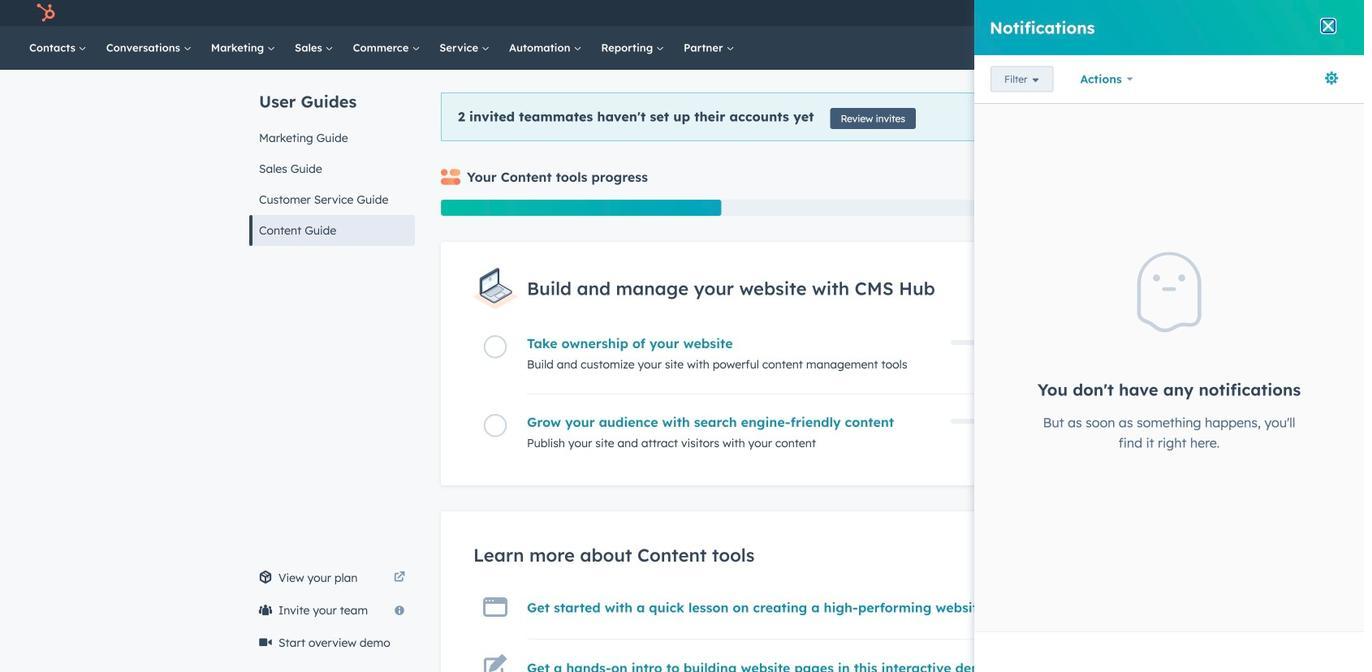 Task type: describe. For each thing, give the bounding box(es) containing it.
user guides element
[[249, 70, 415, 246]]

marketplaces image
[[1155, 7, 1170, 22]]



Task type: vqa. For each thing, say whether or not it's contained in the screenshot.
search hubspot search box
yes



Task type: locate. For each thing, give the bounding box(es) containing it.
1 link opens in a new window image from the top
[[394, 569, 405, 588]]

menu
[[1037, 0, 1345, 26]]

2 link opens in a new window image from the top
[[394, 573, 405, 584]]

progress bar
[[441, 200, 722, 216]]

link opens in a new window image
[[394, 569, 405, 588], [394, 573, 405, 584]]

garebear orlando image
[[1278, 6, 1293, 20]]

Search HubSpot search field
[[1124, 34, 1308, 62]]



